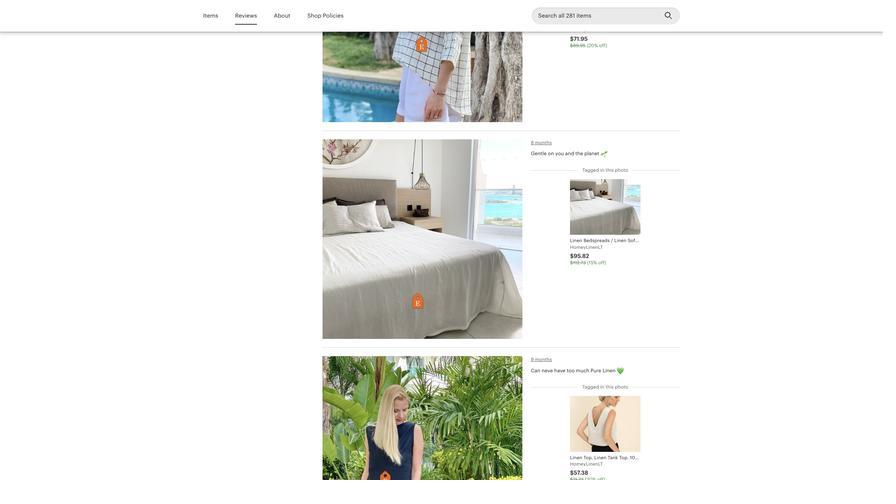Task type: vqa. For each thing, say whether or not it's contained in the screenshot.
Spa related to Spa & Relaxation
no



Task type: locate. For each thing, give the bounding box(es) containing it.
homeylinenlt up 95.82
[[570, 245, 603, 250]]

off)
[[599, 43, 607, 48], [598, 261, 606, 266]]

photo for 57.38
[[615, 385, 628, 390]]

$ 57.38
[[570, 470, 588, 477]]

0 vertical spatial this
[[606, 168, 614, 173]]

1 this from the top
[[606, 168, 614, 173]]

8 months
[[531, 140, 552, 146]]

9 months
[[531, 358, 552, 363]]

homeylinenlt inside homeylinenlt $ 95.82 $ 112.73 (15% off)
[[570, 245, 603, 250]]

homeylinenlt up 71.95
[[570, 28, 603, 33]]

1 $ from the top
[[570, 36, 574, 42]]

homeylinenlt $ 71.95 $ 89.95 (20% off)
[[570, 28, 607, 48]]

1 vertical spatial tagged in this photo
[[583, 385, 628, 390]]

3 click to view listing image from the top
[[322, 357, 523, 481]]

this down seedling image
[[606, 168, 614, 173]]

2 tagged from the top
[[583, 385, 599, 390]]

2 homeylinenlt from the top
[[570, 245, 603, 250]]

homeylinenlt for 95.82
[[570, 245, 603, 250]]

Search all 281 items text field
[[532, 7, 659, 24]]

planet
[[585, 151, 599, 157]]

can neve have too much pure linen
[[531, 368, 617, 374]]

off) for 95.82
[[598, 261, 606, 266]]

1 homeylinenlt from the top
[[570, 28, 603, 33]]

1 months from the top
[[535, 140, 552, 146]]

tagged down planet at the right of page
[[583, 168, 599, 173]]

the
[[576, 151, 583, 157]]

off) inside homeylinenlt $ 71.95 $ 89.95 (20% off)
[[599, 43, 607, 48]]

months right 8 at the top right of page
[[535, 140, 552, 146]]

in
[[600, 168, 605, 173], [600, 385, 605, 390]]

photo
[[615, 168, 628, 173], [615, 385, 628, 390]]

2 click to view listing image from the top
[[322, 140, 523, 340]]

2 months from the top
[[535, 358, 552, 363]]

homeylinenlt inside homeylinenlt $ 71.95 $ 89.95 (20% off)
[[570, 28, 603, 33]]

0 vertical spatial homeylinenlt
[[570, 28, 603, 33]]

89.95
[[573, 43, 586, 48]]

1 vertical spatial homeylinenlt
[[570, 245, 603, 250]]

57.38
[[574, 470, 588, 477]]

linen bedspreads / linen sofa cover / linen bed throw / custom  size bed cover image
[[570, 179, 641, 235]]

months right 9
[[535, 358, 552, 363]]

2 vertical spatial homeylinenlt
[[570, 462, 603, 468]]

3 homeylinenlt from the top
[[570, 462, 603, 468]]

8
[[531, 140, 534, 146]]

2 vertical spatial click to view listing image
[[322, 357, 523, 481]]

have
[[554, 368, 566, 374]]

tagged in this photo for 57.38
[[583, 385, 628, 390]]

tagged
[[583, 168, 599, 173], [583, 385, 599, 390]]

0 vertical spatial off)
[[599, 43, 607, 48]]

in down pure on the right bottom of page
[[600, 385, 605, 390]]

0 vertical spatial click to view listing image
[[322, 0, 523, 122]]

1 tagged from the top
[[583, 168, 599, 173]]

0 vertical spatial months
[[535, 140, 552, 146]]

1 vertical spatial tagged
[[583, 385, 599, 390]]

much
[[576, 368, 590, 374]]

this for 95.82
[[606, 168, 614, 173]]

seedling image
[[601, 151, 608, 158]]

2 $ from the top
[[570, 43, 573, 48]]

1 vertical spatial in
[[600, 385, 605, 390]]

0 vertical spatial tagged in this photo
[[583, 168, 628, 173]]

in down seedling image
[[600, 168, 605, 173]]

(20%
[[587, 43, 598, 48]]

0 vertical spatial tagged
[[583, 168, 599, 173]]

95.82
[[574, 253, 589, 260]]

off) right (20%
[[599, 43, 607, 48]]

homeylinenlt up 57.38
[[570, 462, 603, 468]]

items link
[[203, 8, 218, 24]]

112.73
[[573, 261, 586, 266]]

2 tagged in this photo from the top
[[583, 385, 628, 390]]

you
[[555, 151, 564, 157]]

2 photo from the top
[[615, 385, 628, 390]]

tagged in this photo down linen
[[583, 385, 628, 390]]

off) inside homeylinenlt $ 95.82 $ 112.73 (15% off)
[[598, 261, 606, 266]]

9 months link
[[531, 358, 552, 363]]

tagged down pure on the right bottom of page
[[583, 385, 599, 390]]

9
[[531, 358, 534, 363]]

homeylinenlt for 71.95
[[570, 28, 603, 33]]

$
[[570, 36, 574, 42], [570, 43, 573, 48], [570, 253, 574, 260], [570, 261, 573, 266], [570, 470, 574, 477]]

0 vertical spatial in
[[600, 168, 605, 173]]

1 in from the top
[[600, 168, 605, 173]]

reviews link
[[235, 8, 257, 24]]

shop
[[307, 12, 322, 19]]

months for 57.38
[[535, 358, 552, 363]]

1 tagged in this photo from the top
[[583, 168, 628, 173]]

homeylinenlt $ 95.82 $ 112.73 (15% off)
[[570, 245, 606, 266]]

(15%
[[587, 261, 597, 266]]

gentle
[[531, 151, 547, 157]]

this
[[606, 168, 614, 173], [606, 385, 614, 390]]

0 vertical spatial photo
[[615, 168, 628, 173]]

months
[[535, 140, 552, 146], [535, 358, 552, 363]]

tagged in this photo down seedling image
[[583, 168, 628, 173]]

1 vertical spatial this
[[606, 385, 614, 390]]

and
[[565, 151, 574, 157]]

2 this from the top
[[606, 385, 614, 390]]

homeylinenlt
[[570, 28, 603, 33], [570, 245, 603, 250], [570, 462, 603, 468]]

gentle on you and the planet
[[531, 151, 601, 157]]

this down linen
[[606, 385, 614, 390]]

neve
[[542, 368, 553, 374]]

1 vertical spatial photo
[[615, 385, 628, 390]]

off) right the (15%
[[598, 261, 606, 266]]

2 in from the top
[[600, 385, 605, 390]]

1 vertical spatial off)
[[598, 261, 606, 266]]

1 photo from the top
[[615, 168, 628, 173]]

tagged in this photo
[[583, 168, 628, 173], [583, 385, 628, 390]]

1 vertical spatial click to view listing image
[[322, 140, 523, 340]]

this for 57.38
[[606, 385, 614, 390]]

click to view listing image
[[322, 0, 523, 122], [322, 140, 523, 340], [322, 357, 523, 481]]

reviews
[[235, 12, 257, 19]]

5 $ from the top
[[570, 470, 574, 477]]

1 vertical spatial months
[[535, 358, 552, 363]]



Task type: describe. For each thing, give the bounding box(es) containing it.
on
[[548, 151, 554, 157]]

click to view listing image for 95.82
[[322, 140, 523, 340]]

months for 95.82
[[535, 140, 552, 146]]

off) for 71.95
[[599, 43, 607, 48]]

in for 57.38
[[600, 385, 605, 390]]

oversized linen top with  sleeves. various colors. oversize linen shirt. loose linen top. image
[[570, 0, 641, 18]]

items
[[203, 12, 218, 19]]

shop policies
[[307, 12, 344, 19]]

can
[[531, 368, 540, 374]]

in for 95.82
[[600, 168, 605, 173]]

click to view listing image for 57.38
[[322, 357, 523, 481]]

photo for 95.82
[[615, 168, 628, 173]]

3 $ from the top
[[570, 253, 574, 260]]

about
[[274, 12, 290, 19]]

8 months link
[[531, 140, 552, 146]]

linen
[[603, 368, 616, 374]]

tagged for 95.82
[[583, 168, 599, 173]]

tagged in this photo for 95.82
[[583, 168, 628, 173]]

green_heart image
[[617, 368, 624, 375]]

71.95
[[574, 36, 588, 42]]

policies
[[323, 12, 344, 19]]

shop policies link
[[307, 8, 344, 24]]

too
[[567, 368, 575, 374]]

linen top. linen tank top. 100% pure linen open back crop top. linen sleeveless top. image
[[570, 397, 641, 453]]

pure
[[591, 368, 601, 374]]

1 click to view listing image from the top
[[322, 0, 523, 122]]

tagged for 57.38
[[583, 385, 599, 390]]

about link
[[274, 8, 290, 24]]

4 $ from the top
[[570, 261, 573, 266]]



